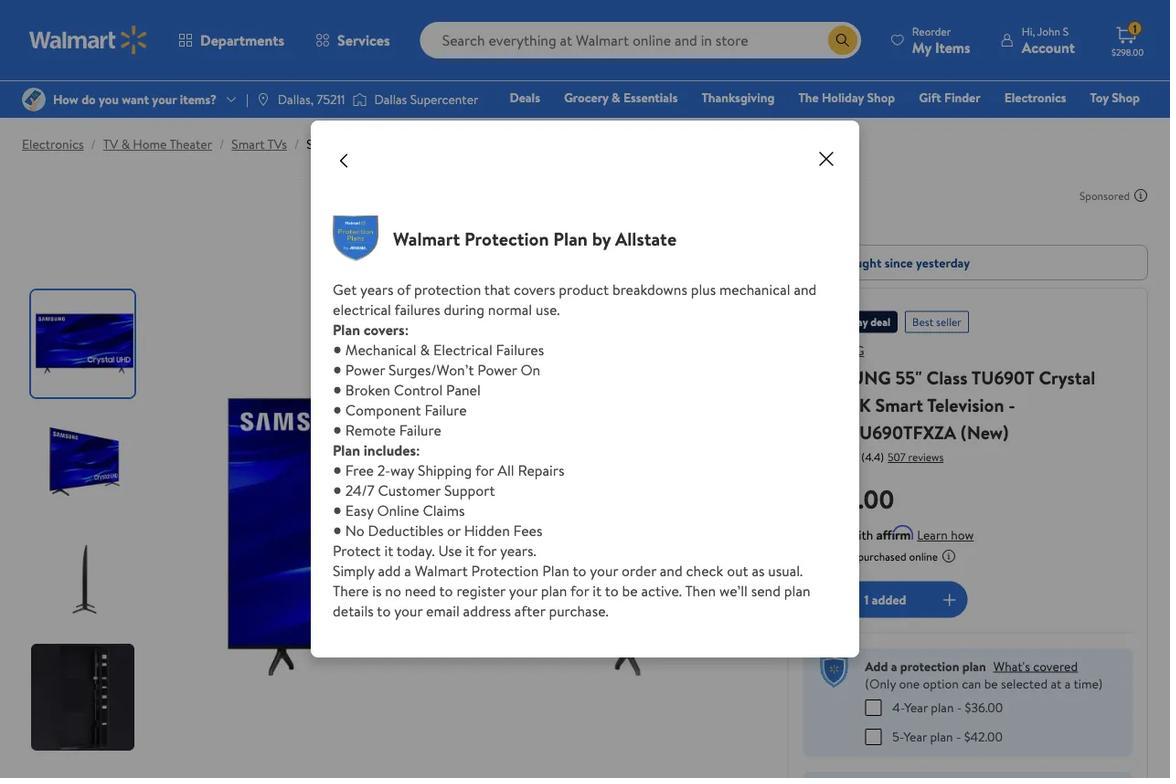 Task type: locate. For each thing, give the bounding box(es) containing it.
protection up 'that'
[[464, 226, 549, 251]]

support
[[444, 481, 495, 501]]

2 horizontal spatial your
[[590, 561, 618, 581]]

year down 4-
[[904, 729, 927, 746]]

507 reviews link
[[884, 450, 944, 465]]

panel
[[446, 380, 481, 400]]

power
[[345, 360, 385, 380], [477, 360, 517, 380]]

online
[[909, 549, 938, 564]]

protection right the of in the top of the page
[[414, 280, 481, 300]]

tvs right back icon on the left
[[395, 135, 414, 153]]

electronics up one debit link
[[1004, 89, 1066, 106]]

active.
[[641, 581, 682, 601]]

tvs left the samsung
[[267, 135, 287, 153]]

the
[[798, 89, 819, 106]]

and down the 1000+
[[794, 280, 817, 300]]

0 horizontal spatial electronics
[[22, 135, 84, 153]]

1 vertical spatial for
[[478, 541, 497, 561]]

6 ● from the top
[[333, 461, 342, 481]]

register
[[456, 581, 505, 601]]

& right "tv"
[[121, 135, 130, 153]]

1 vertical spatial a
[[891, 658, 897, 676]]

for left years.
[[478, 541, 497, 561]]

2 horizontal spatial &
[[612, 89, 620, 106]]

1 tvs from the left
[[267, 135, 287, 153]]

broken
[[345, 380, 390, 400]]

claims
[[423, 501, 465, 521]]

it left be
[[593, 581, 602, 601]]

smart down "55""
[[875, 392, 923, 418]]

one debit
[[1000, 114, 1062, 132]]

0 vertical spatial electronics link
[[996, 88, 1075, 107]]

year right '4-year plan - $36.00' option
[[904, 699, 928, 717]]

your
[[590, 561, 618, 581], [509, 581, 537, 601], [394, 601, 423, 622]]

1 horizontal spatial it
[[466, 541, 474, 561]]

- inside the samsung samsung 55" class tu690t crystal uhd 4k smart television - un55tu690tfxza (new) (4.4) 507 reviews
[[1009, 392, 1015, 418]]

2 ● from the top
[[333, 360, 342, 380]]

0 horizontal spatial protection
[[414, 280, 481, 300]]

1 horizontal spatial &
[[420, 340, 430, 360]]

electronics / tv & home theater / smart tvs / samsung smart tvs
[[22, 135, 414, 153]]

a right the add
[[891, 658, 897, 676]]

0 horizontal spatial tvs
[[267, 135, 287, 153]]

0 vertical spatial a
[[404, 561, 411, 581]]

4 ● from the top
[[333, 400, 342, 420]]

home inside toy shop home
[[806, 114, 839, 132]]

samsung 55" class tu690t crystal uhd 4k smart television - un55tu690tfxza (new) - image 1 of 10 image
[[31, 291, 138, 398]]

1 horizontal spatial 1
[[1133, 21, 1137, 36]]

purchase.
[[549, 601, 609, 622]]

toy shop link
[[1082, 88, 1148, 107]]

2 horizontal spatial smart
[[875, 392, 923, 418]]

1 vertical spatial electronics
[[22, 135, 84, 153]]

black friday deal
[[810, 314, 890, 330]]

1 horizontal spatial and
[[794, 280, 817, 300]]

electronics for electronics
[[1004, 89, 1066, 106]]

it
[[384, 541, 393, 561], [466, 541, 474, 561], [593, 581, 602, 601]]

television
[[927, 392, 1004, 418]]

1 vertical spatial protection
[[900, 658, 959, 676]]

$298.00 up the 'toy shop' link
[[1112, 46, 1144, 58]]

online
[[377, 501, 419, 521]]

plan
[[541, 581, 567, 601], [784, 581, 810, 601], [962, 658, 986, 676], [931, 699, 954, 717], [930, 729, 953, 746]]

0 vertical spatial &
[[612, 89, 620, 106]]

2 horizontal spatial /
[[294, 135, 299, 153]]

0 vertical spatial for
[[475, 461, 494, 481]]

0 vertical spatial samsung
[[803, 342, 864, 360]]

friday
[[839, 314, 868, 330]]

$298.00 up "with"
[[803, 481, 894, 517]]

1 vertical spatial &
[[121, 135, 130, 153]]

for left be
[[570, 581, 589, 601]]

theater
[[169, 135, 212, 153]]

1 horizontal spatial electronics link
[[996, 88, 1075, 107]]

$42.00
[[964, 729, 1003, 746]]

add
[[865, 658, 888, 676]]

samsung down samsung link
[[803, 365, 891, 390]]

1 for 1
[[1133, 21, 1137, 36]]

legal information image
[[942, 549, 956, 564]]

1 left added
[[864, 591, 869, 609]]

3 / from the left
[[294, 135, 299, 153]]

1 horizontal spatial shop
[[1112, 89, 1140, 106]]

failure down surges/won't
[[424, 400, 467, 420]]

power left on
[[477, 360, 517, 380]]

- down tu690t
[[1009, 392, 1015, 418]]

$298.00
[[1112, 46, 1144, 58], [803, 481, 894, 517]]

0 vertical spatial electronics
[[1004, 89, 1066, 106]]

breakdowns
[[612, 280, 687, 300]]

home right "tv"
[[133, 135, 167, 153]]

8 ● from the top
[[333, 501, 342, 521]]

& right grocery
[[612, 89, 620, 106]]

and right order
[[660, 561, 683, 581]]

plan
[[553, 226, 588, 251], [333, 320, 360, 340], [333, 441, 360, 461], [542, 561, 569, 581]]

free
[[345, 461, 374, 481]]

covered
[[1033, 658, 1078, 676]]

1 vertical spatial home
[[133, 135, 167, 153]]

protection up address
[[471, 561, 539, 581]]

1000+
[[803, 254, 838, 271]]

your left email
[[394, 601, 423, 622]]

1 vertical spatial walmart
[[415, 561, 468, 581]]

electrical
[[333, 300, 391, 320]]

0 vertical spatial year
[[904, 699, 928, 717]]

mechanical
[[719, 280, 790, 300]]

2 shop from the left
[[1112, 89, 1140, 106]]

shop up fashion
[[867, 89, 895, 106]]

tv
[[103, 135, 118, 153]]

samsung 55" class tu690t crystal uhd 4k smart television - un55tu690tfxza (new) - image 2 of 10 image
[[31, 409, 138, 516]]

1 vertical spatial samsung
[[803, 365, 891, 390]]

/ right theater
[[219, 135, 224, 153]]

smart right theater
[[232, 135, 265, 153]]

shop right toy in the top of the page
[[1112, 89, 1140, 106]]

0 vertical spatial and
[[794, 280, 817, 300]]

5-year plan - $42.00
[[892, 729, 1003, 746]]

smart right back icon on the left
[[359, 135, 392, 153]]

to
[[573, 561, 586, 581], [439, 581, 453, 601], [605, 581, 619, 601], [377, 601, 391, 622]]

grocery & essentials link
[[556, 88, 686, 107]]

it right the use
[[466, 541, 474, 561]]

/ left the samsung
[[294, 135, 299, 153]]

- for $42.00
[[956, 729, 961, 746]]

1 up the 'toy shop' link
[[1133, 21, 1137, 36]]

0 horizontal spatial 1
[[864, 591, 869, 609]]

0 horizontal spatial power
[[345, 360, 385, 380]]

1 vertical spatial year
[[904, 729, 927, 746]]

walmart protection plan by allstate dialog
[[311, 121, 859, 658]]

electronics for electronics / tv & home theater / smart tvs / samsung smart tvs
[[22, 135, 84, 153]]

2-
[[377, 461, 390, 481]]

check
[[686, 561, 723, 581]]

covers:
[[364, 320, 409, 340]]

4-
[[892, 699, 904, 717]]

for left all
[[475, 461, 494, 481]]

protection up 4-year plan - $36.00
[[900, 658, 959, 676]]

power up component
[[345, 360, 385, 380]]

shop inside the holiday shop link
[[867, 89, 895, 106]]

remote
[[345, 420, 396, 441]]

your left be
[[590, 561, 618, 581]]

0 vertical spatial protection
[[414, 280, 481, 300]]

all
[[498, 461, 514, 481]]

1 horizontal spatial $298.00
[[1112, 46, 1144, 58]]

1 vertical spatial -
[[957, 699, 962, 717]]

home
[[806, 114, 839, 132], [133, 135, 167, 153]]

samsung 55" class tu690t crystal uhd 4k smart television - un55tu690tfxza (new) - image 4 of 10 image
[[31, 644, 138, 751]]

electronics link left "tv"
[[22, 135, 84, 153]]

hidden
[[464, 521, 510, 541]]

during
[[444, 300, 484, 320]]

walmart
[[393, 226, 460, 251], [415, 561, 468, 581]]

2 vertical spatial &
[[420, 340, 430, 360]]

7 ● from the top
[[333, 481, 342, 501]]

0 horizontal spatial a
[[404, 561, 411, 581]]

samsung
[[803, 342, 864, 360], [803, 365, 891, 390]]

deal
[[871, 314, 890, 330]]

& left electrical
[[420, 340, 430, 360]]

9 ● from the top
[[333, 521, 342, 541]]

0 horizontal spatial /
[[91, 135, 96, 153]]

address
[[463, 601, 511, 622]]

electronics
[[1004, 89, 1066, 106], [22, 135, 84, 153]]

affirm image
[[877, 526, 913, 540]]

finder
[[944, 89, 981, 106]]

fees
[[513, 521, 542, 541]]

1 shop from the left
[[867, 89, 895, 106]]

no
[[385, 581, 401, 601]]

surges/won't
[[389, 360, 474, 380]]

0 vertical spatial home
[[806, 114, 839, 132]]

1 / from the left
[[91, 135, 96, 153]]

price
[[803, 549, 827, 564]]

1 horizontal spatial home
[[806, 114, 839, 132]]

a right add
[[404, 561, 411, 581]]

it left today.
[[384, 541, 393, 561]]

1 horizontal spatial /
[[219, 135, 224, 153]]

one
[[1000, 114, 1027, 132]]

0 horizontal spatial and
[[660, 561, 683, 581]]

add
[[378, 561, 401, 581]]

email
[[426, 601, 460, 622]]

- left $42.00
[[956, 729, 961, 746]]

protect
[[333, 541, 381, 561]]

wpp logo image
[[817, 656, 850, 689]]

be
[[622, 581, 638, 601]]

smart inside the samsung samsung 55" class tu690t crystal uhd 4k smart television - un55tu690tfxza (new) (4.4) 507 reviews
[[875, 392, 923, 418]]

shop inside toy shop home
[[1112, 89, 1140, 106]]

0 horizontal spatial $298.00
[[803, 481, 894, 517]]

electronics link up one debit link
[[996, 88, 1075, 107]]

year for 4-
[[904, 699, 928, 717]]

samsung link
[[803, 342, 864, 360]]

your down years.
[[509, 581, 537, 601]]

2 vertical spatial -
[[956, 729, 961, 746]]

debit
[[1030, 114, 1062, 132]]

that
[[484, 280, 510, 300]]

walmart up the of in the top of the page
[[393, 226, 460, 251]]

0 vertical spatial -
[[1009, 392, 1015, 418]]

1 vertical spatial 1
[[864, 591, 869, 609]]

smart
[[232, 135, 265, 153], [359, 135, 392, 153], [875, 392, 923, 418]]

close dialog image
[[815, 148, 837, 170]]

year
[[904, 699, 928, 717], [904, 729, 927, 746]]

samsung samsung 55" class tu690t crystal uhd 4k smart television - un55tu690tfxza (new) (4.4) 507 reviews
[[803, 342, 1095, 465]]

plan right send
[[784, 581, 810, 601]]

1 horizontal spatial tvs
[[395, 135, 414, 153]]

walmart up email
[[415, 561, 468, 581]]

Walmart Site-Wide search field
[[420, 22, 861, 59]]

1 horizontal spatial power
[[477, 360, 517, 380]]

increase quantity samsung 55" class tu690t crystal uhd 4k smart television - un55tu690tfxza (new), current quantity 1 image
[[938, 589, 960, 611]]

0 horizontal spatial &
[[121, 135, 130, 153]]

4-Year plan - $36.00 checkbox
[[865, 700, 881, 717]]

electronics left "tv"
[[22, 135, 84, 153]]

grocery
[[564, 89, 609, 106]]

24/7
[[345, 481, 375, 501]]

- left "$36.00"
[[957, 699, 962, 717]]

0 horizontal spatial shop
[[867, 89, 895, 106]]

plan right years.
[[542, 561, 569, 581]]

1 vertical spatial protection
[[471, 561, 539, 581]]

home link
[[798, 113, 848, 133]]

years
[[360, 280, 394, 300]]

best
[[912, 314, 933, 330]]

protection
[[414, 280, 481, 300], [900, 658, 959, 676]]

samsung down the black
[[803, 342, 864, 360]]

1 vertical spatial electronics link
[[22, 135, 84, 153]]

protection inside get years of protection that covers product breakdowns plus mechanical and electrical failures during normal use. plan covers: ●     mechanical & electrical failures ●     power surges/won't power on ●     broken control panel ●     component failure ●     remote failure plan includes: ●     free 2-way shipping for all repairs ●     24/7 customer support ●     easy online claims ●     no deductibles or hidden fees protect it today. use it for years. simply add a walmart protection plan to your order and check out as usual. there is no need to register your plan for it to be active. then we'll send plan details to your email address after purchase.
[[414, 280, 481, 300]]

/ left "tv"
[[91, 135, 96, 153]]

protection inside get years of protection that covers product breakdowns plus mechanical and electrical failures during normal use. plan covers: ●     mechanical & electrical failures ●     power surges/won't power on ●     broken control panel ●     component failure ●     remote failure plan includes: ●     free 2-way shipping for all repairs ●     24/7 customer support ●     easy online claims ●     no deductibles or hidden fees protect it today. use it for years. simply add a walmart protection plan to your order and check out as usual. there is no need to register your plan for it to be active. then we'll send plan details to your email address after purchase.
[[471, 561, 539, 581]]

essentials
[[623, 89, 678, 106]]

5-
[[892, 729, 904, 746]]

to right details
[[377, 601, 391, 622]]

toy
[[1090, 89, 1109, 106]]

0 vertical spatial 1
[[1133, 21, 1137, 36]]

1 horizontal spatial electronics
[[1004, 89, 1066, 106]]

plan left 'what's'
[[962, 658, 986, 676]]

1 horizontal spatial smart
[[359, 135, 392, 153]]

- for $36.00
[[957, 699, 962, 717]]

home down the
[[806, 114, 839, 132]]

protection
[[464, 226, 549, 251], [471, 561, 539, 581]]

electrical
[[433, 340, 492, 360]]



Task type: describe. For each thing, give the bounding box(es) containing it.
walmart inside get years of protection that covers product breakdowns plus mechanical and electrical failures during normal use. plan covers: ●     mechanical & electrical failures ●     power surges/won't power on ●     broken control panel ●     component failure ●     remote failure plan includes: ●     free 2-way shipping for all repairs ●     24/7 customer support ●     easy online claims ●     no deductibles or hidden fees protect it today. use it for years. simply add a walmart protection plan to your order and check out as usual. there is no need to register your plan for it to be active. then we'll send plan details to your email address after purchase.
[[415, 561, 468, 581]]

1 vertical spatial $298.00
[[803, 481, 894, 517]]

0 vertical spatial protection
[[464, 226, 549, 251]]

to up purchase.
[[573, 561, 586, 581]]

failures
[[496, 340, 544, 360]]

tv & home theater link
[[103, 135, 212, 153]]

plan down 'fees'
[[541, 581, 567, 601]]

grocery & essentials
[[564, 89, 678, 106]]

1 power from the left
[[345, 360, 385, 380]]

gift
[[919, 89, 941, 106]]

use
[[438, 541, 462, 561]]

walmart+ link
[[1077, 113, 1148, 133]]

toy shop home
[[806, 89, 1140, 132]]

2 samsung from the top
[[803, 365, 891, 390]]

to left be
[[605, 581, 619, 601]]

55"
[[895, 365, 922, 390]]

deductibles
[[368, 521, 444, 541]]

1 horizontal spatial your
[[509, 581, 537, 601]]

thanksgiving link
[[693, 88, 783, 107]]

samsung
[[306, 135, 356, 153]]

samsung smart tvs link
[[306, 135, 414, 153]]

registry link
[[921, 113, 984, 133]]

usual.
[[768, 561, 803, 581]]

get years of protection that covers product breakdowns plus mechanical and electrical failures during normal use. plan covers: ●     mechanical & electrical failures ●     power surges/won't power on ●     broken control panel ●     component failure ●     remote failure plan includes: ●     free 2-way shipping for all repairs ●     24/7 customer support ●     easy online claims ●     no deductibles or hidden fees protect it today. use it for years. simply add a walmart protection plan to your order and check out as usual. there is no need to register your plan for it to be active. then we'll send plan details to your email address after purchase.
[[333, 280, 817, 622]]

the holiday shop
[[798, 89, 895, 106]]

2 power from the left
[[477, 360, 517, 380]]

1 horizontal spatial a
[[891, 658, 897, 676]]

a inside get years of protection that covers product breakdowns plus mechanical and electrical failures during normal use. plan covers: ●     mechanical & electrical failures ●     power surges/won't power on ●     broken control panel ●     component failure ●     remote failure plan includes: ●     free 2-way shipping for all repairs ●     24/7 customer support ●     easy online claims ●     no deductibles or hidden fees protect it today. use it for years. simply add a walmart protection plan to your order and check out as usual. there is no need to register your plan for it to be active. then we'll send plan details to your email address after purchase.
[[404, 561, 411, 581]]

zoom image modal image
[[722, 294, 743, 316]]

bought
[[841, 254, 882, 271]]

deals
[[510, 89, 540, 106]]

customer
[[378, 481, 441, 501]]

plan up 5-year plan - $42.00
[[931, 699, 954, 717]]

thanksgiving
[[701, 89, 775, 106]]

0 horizontal spatial home
[[133, 135, 167, 153]]

we'll
[[719, 581, 748, 601]]

shipping
[[418, 461, 472, 481]]

0 horizontal spatial it
[[384, 541, 393, 561]]

price when purchased online
[[803, 549, 938, 564]]

uhd
[[803, 392, 843, 418]]

0 horizontal spatial electronics link
[[22, 135, 84, 153]]

1 vertical spatial and
[[660, 561, 683, 581]]

fashion link
[[855, 113, 914, 133]]

walmart+
[[1085, 114, 1140, 132]]

added
[[872, 591, 906, 609]]

0 vertical spatial $298.00
[[1112, 46, 1144, 58]]

3 ● from the top
[[333, 380, 342, 400]]

component
[[345, 400, 421, 420]]

control
[[394, 380, 443, 400]]

today.
[[397, 541, 435, 561]]

fashion
[[863, 114, 906, 132]]

as
[[752, 561, 765, 581]]

plan left by
[[553, 226, 588, 251]]

0 horizontal spatial smart
[[232, 135, 265, 153]]

black
[[810, 314, 836, 330]]

failure down control
[[399, 420, 441, 441]]

ad disclaimer and feedback for skylinedisplayad image
[[1133, 188, 1148, 203]]

1 horizontal spatial protection
[[900, 658, 959, 676]]

crystal
[[1039, 365, 1095, 390]]

5 ● from the top
[[333, 420, 342, 441]]

samsung 55" class tu690t crystal uhd 4k smart television - un55tu690tfxza (new) - image 3 of 10 image
[[31, 527, 138, 633]]

purchased
[[858, 549, 906, 564]]

since
[[885, 254, 913, 271]]

5-Year plan - $42.00 checkbox
[[865, 729, 881, 746]]

how
[[951, 527, 974, 544]]

of
[[397, 280, 411, 300]]

1  added
[[864, 591, 906, 609]]

1 ● from the top
[[333, 340, 342, 360]]

allstate
[[615, 226, 677, 251]]

$36.00
[[965, 699, 1003, 717]]

details
[[333, 601, 374, 622]]

what's covered button
[[993, 658, 1078, 676]]

Search search field
[[420, 22, 861, 59]]

or
[[447, 521, 461, 541]]

easy
[[345, 501, 373, 521]]

4-year plan - $36.00
[[892, 699, 1003, 717]]

learn how
[[917, 527, 974, 544]]

& inside get years of protection that covers product breakdowns plus mechanical and electrical failures during normal use. plan covers: ●     mechanical & electrical failures ●     power surges/won't power on ●     broken control panel ●     component failure ●     remote failure plan includes: ●     free 2-way shipping for all repairs ●     24/7 customer support ●     easy online claims ●     no deductibles or hidden fees protect it today. use it for years. simply add a walmart protection plan to your order and check out as usual. there is no need to register your plan for it to be active. then we'll send plan details to your email address after purchase.
[[420, 340, 430, 360]]

walmart image
[[29, 26, 148, 55]]

plan up 24/7
[[333, 441, 360, 461]]

there
[[333, 581, 369, 601]]

sponsored
[[1080, 188, 1130, 203]]

0 horizontal spatial your
[[394, 601, 423, 622]]

to right need
[[439, 581, 453, 601]]

back image
[[333, 150, 355, 172]]

1000+ bought since yesterday
[[803, 254, 970, 271]]

need
[[405, 581, 436, 601]]

learn
[[917, 527, 948, 544]]

reviews
[[908, 450, 944, 465]]

normal
[[488, 300, 532, 320]]

years.
[[500, 541, 536, 561]]

2 vertical spatial for
[[570, 581, 589, 601]]

plan left covers:
[[333, 320, 360, 340]]

plan down 4-year plan - $36.00
[[930, 729, 953, 746]]

1 samsung from the top
[[803, 342, 864, 360]]

2 tvs from the left
[[395, 135, 414, 153]]

0 vertical spatial walmart
[[393, 226, 460, 251]]

out
[[727, 561, 748, 581]]

(new)
[[961, 420, 1008, 445]]

after
[[514, 601, 545, 622]]

2 horizontal spatial it
[[593, 581, 602, 601]]

yesterday
[[916, 254, 970, 271]]

2 / from the left
[[219, 135, 224, 153]]

on
[[521, 360, 540, 380]]

year for 5-
[[904, 729, 927, 746]]

send
[[751, 581, 781, 601]]

507
[[888, 450, 906, 465]]

4k
[[848, 392, 871, 418]]

with
[[849, 527, 873, 544]]

use.
[[536, 300, 560, 320]]

the holiday shop link
[[790, 88, 903, 107]]

1 for 1  added
[[864, 591, 869, 609]]

by
[[592, 226, 611, 251]]

failures
[[394, 300, 440, 320]]



Task type: vqa. For each thing, say whether or not it's contained in the screenshot.
5-Year plan - $42.00 checkbox
yes



